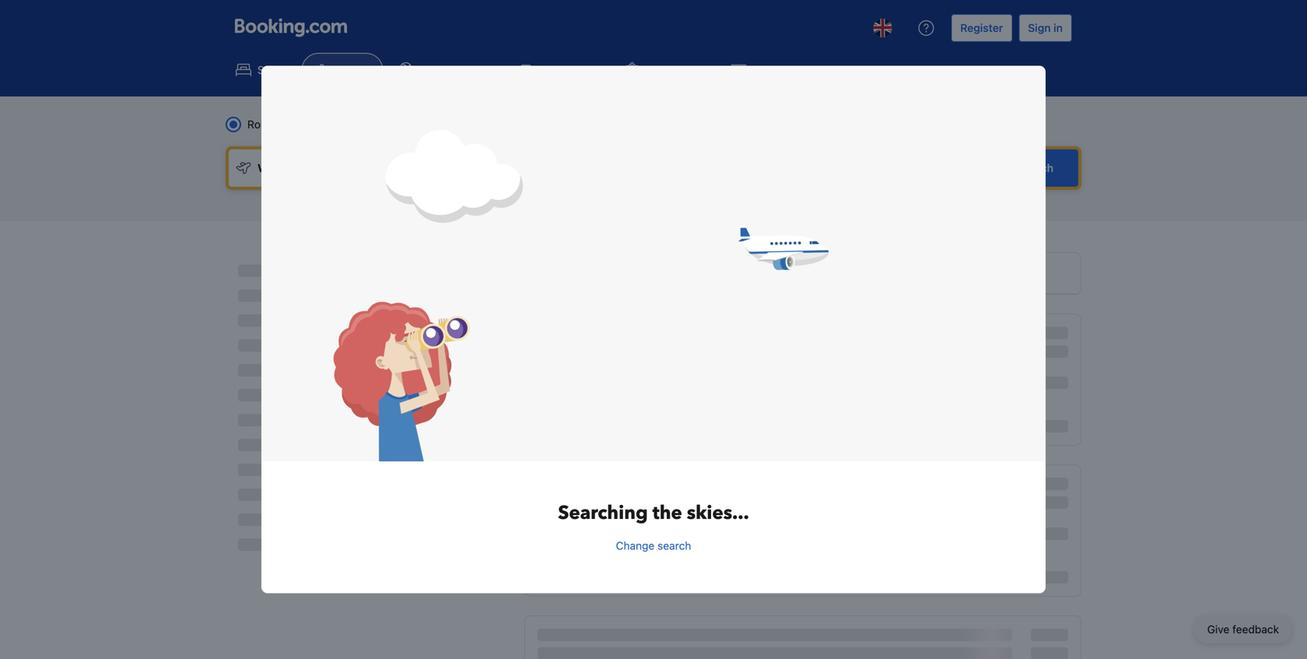 Task type: locate. For each thing, give the bounding box(es) containing it.
airport
[[753, 63, 788, 76]]

cheapest button
[[711, 253, 896, 293]]

attractions link
[[611, 53, 715, 87]]

car rentals
[[540, 63, 595, 76]]

searching the skies...
[[558, 501, 749, 526]]

taxis
[[791, 63, 814, 76]]

stays link
[[223, 53, 298, 87]]

the
[[653, 501, 682, 526]]

search
[[1018, 161, 1054, 174]]

cheapest
[[779, 267, 827, 279]]

flight + hotel
[[421, 63, 489, 76]]

sign in
[[1028, 21, 1063, 34]]

round trip
[[248, 118, 300, 131]]

hotel
[[462, 63, 489, 76]]

rentals
[[561, 63, 595, 76]]

skies...
[[687, 501, 749, 526]]

round
[[248, 118, 280, 131]]

search
[[658, 539, 691, 552]]

give
[[1208, 623, 1230, 636]]

booking.com logo image
[[235, 18, 347, 37], [235, 18, 347, 37]]

cheapest tab list
[[525, 253, 1081, 295]]



Task type: describe. For each thing, give the bounding box(es) containing it.
airport taxis link
[[718, 53, 827, 87]]

city
[[441, 118, 459, 131]]

change
[[616, 539, 655, 552]]

sign in link
[[1019, 14, 1073, 42]]

car
[[540, 63, 558, 76]]

flights
[[337, 63, 370, 76]]

change search
[[616, 539, 691, 552]]

car rentals link
[[505, 53, 608, 87]]

search button
[[993, 149, 1079, 187]]

feedback
[[1233, 623, 1280, 636]]

flight
[[421, 63, 449, 76]]

give feedback button
[[1195, 616, 1292, 644]]

register link
[[951, 14, 1013, 42]]

change search button
[[616, 538, 691, 554]]

airport taxis
[[753, 63, 814, 76]]

multi-city
[[411, 118, 459, 131]]

in
[[1054, 21, 1063, 34]]

flight + hotel link
[[386, 53, 502, 87]]

+
[[452, 63, 459, 76]]

multi-
[[411, 118, 441, 131]]

give feedback
[[1208, 623, 1280, 636]]

register
[[961, 21, 1003, 34]]

stays
[[258, 63, 285, 76]]

attractions
[[646, 63, 701, 76]]

trip
[[283, 118, 300, 131]]

searching
[[558, 501, 648, 526]]

flights link
[[302, 53, 383, 87]]

sign
[[1028, 21, 1051, 34]]



Task type: vqa. For each thing, say whether or not it's contained in the screenshot.
Sign In
yes



